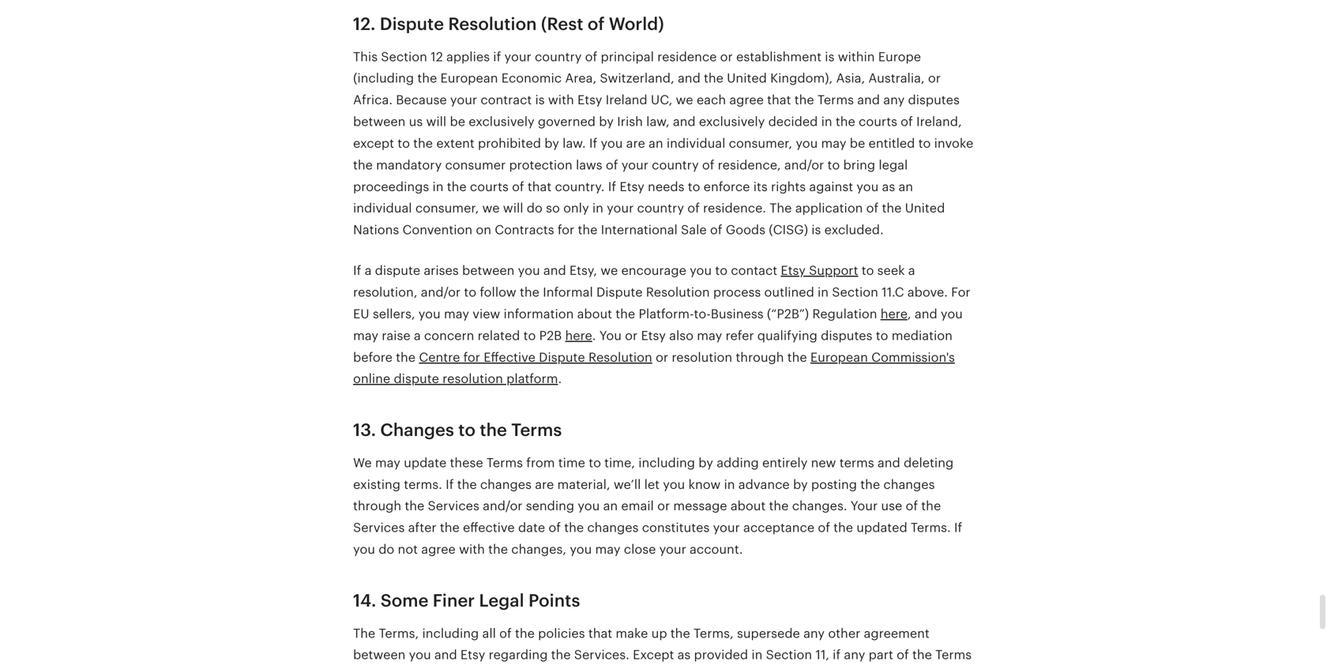 Task type: vqa. For each thing, say whether or not it's contained in the screenshot.
the catnip
no



Task type: describe. For each thing, give the bounding box(es) containing it.
other
[[828, 626, 861, 641]]

0 vertical spatial will
[[426, 115, 447, 129]]

economic
[[502, 71, 562, 85]]

of right use
[[906, 499, 918, 513]]

section inside the terms, including all of the policies that make up the terms, supersede any other agreement between you and etsy regarding the services. except as provided in section 11, if any part of the term
[[766, 648, 812, 662]]

the right after
[[440, 521, 460, 535]]

or right australia,
[[928, 71, 941, 85]]

establishment
[[736, 50, 822, 64]]

we
[[353, 456, 372, 470]]

,
[[908, 307, 912, 321]]

law.
[[563, 136, 586, 151]]

the inside . you or etsy also may refer qualifying disputes to mediation before the
[[396, 350, 416, 364]]

1 vertical spatial country
[[652, 158, 699, 172]]

the down asia,
[[836, 115, 856, 129]]

1 terms, from the left
[[379, 626, 419, 641]]

to inside . you or etsy also may refer qualifying disputes to mediation before the
[[876, 329, 889, 343]]

do inside the 'we may update these terms from time to time, including by adding entirely new terms and deleting existing terms. if the changes are material, we'll let you know in advance by posting the changes through the services and/or sending you an email or message about the changes. your use of the services after the effective date of the changes constitutes your acceptance of the updated terms. if you do not agree with the changes, you may close your account.'
[[379, 543, 395, 557]]

0 vertical spatial resolution
[[448, 14, 537, 34]]

about inside the 'we may update these terms from time to time, including by adding entirely new terms and deleting existing terms. if the changes are material, we'll let you know in advance by posting the changes through the services and/or sending you an email or message about the changes. your use of the services after the effective date of the changes constitutes your acceptance of the updated terms. if you do not agree with the changes, you may close your account.'
[[731, 499, 766, 513]]

eu
[[353, 307, 369, 321]]

the up terms.
[[922, 499, 941, 513]]

on
[[476, 223, 491, 237]]

if right "country."
[[608, 180, 616, 194]]

1 vertical spatial consumer,
[[416, 201, 479, 216]]

enforce
[[704, 180, 750, 194]]

the inside this section 12 applies if your country of principal residence or establishment is within europe (including the european economic area, switzerland, and the united kingdom), asia, australia, or africa. because your contract is with etsy ireland uc, we each agree that the terms and any disputes between us will be exclusively governed by irish law, and exclusively decided in the courts of ireland, except to the extent prohibited by law. if you are an individual consumer, you may be entitled to invoke the mandatory consumer protection laws of your country of residence, and/or to bring legal proceedings in the courts of that country.  if etsy needs to enforce its rights against you as an individual consumer, we will do so only in your country of residence. the application of the united nations convention on contracts for the international sale of goods (cisg) is excluded.
[[770, 201, 792, 216]]

the up these
[[480, 420, 507, 440]]

in inside the terms, including all of the policies that make up the terms, supersede any other agreement between you and etsy regarding the services. except as provided in section 11, if any part of the term
[[752, 648, 763, 662]]

each
[[697, 93, 726, 107]]

european commission's online dispute resolution platform
[[353, 350, 955, 386]]

you down "irish"
[[601, 136, 623, 151]]

your up international
[[607, 201, 634, 216]]

needs
[[648, 180, 685, 194]]

terms.
[[404, 478, 442, 492]]

through inside the 'we may update these terms from time to time, including by adding entirely new terms and deleting existing terms. if the changes are material, we'll let you know in advance by posting the changes through the services and/or sending you an email or message about the changes. your use of the services after the effective date of the changes constitutes your acceptance of the updated terms. if you do not agree with the changes, you may close your account.'
[[353, 499, 402, 513]]

by down entirely
[[793, 478, 808, 492]]

to up against
[[828, 158, 840, 172]]

contact
[[731, 264, 778, 278]]

goods
[[726, 223, 766, 237]]

12.
[[353, 14, 376, 34]]

2 vertical spatial resolution
[[589, 350, 653, 364]]

the down agreement
[[913, 648, 932, 662]]

seek
[[878, 264, 905, 278]]

centre
[[419, 350, 460, 364]]

if right "terms."
[[446, 478, 454, 492]]

support
[[809, 264, 859, 278]]

in right only on the top of page
[[593, 201, 604, 216]]

you inside , and you may  raise a concern related to p2b
[[941, 307, 963, 321]]

convention
[[403, 223, 473, 237]]

1 vertical spatial between
[[462, 264, 515, 278]]

may inside . you or etsy also may refer qualifying disputes to mediation before the
[[697, 329, 722, 343]]

time,
[[605, 456, 635, 470]]

mediation
[[892, 329, 953, 343]]

a inside the to seek a resolution, and/or to follow the informal dispute resolution process outlined in section 11.c above. for eu sellers, you may view information about the platform-to-business ("p2b") regulation
[[909, 264, 916, 278]]

may inside , and you may  raise a concern related to p2b
[[353, 329, 379, 343]]

11,
[[816, 648, 830, 662]]

0 vertical spatial dispute
[[375, 264, 420, 278]]

ireland
[[606, 93, 648, 107]]

policies
[[538, 626, 585, 641]]

the up your
[[861, 478, 880, 492]]

platform
[[507, 372, 558, 386]]

1 vertical spatial that
[[528, 180, 552, 194]]

2 horizontal spatial we
[[676, 93, 693, 107]]

0 horizontal spatial for
[[464, 350, 480, 364]]

may up existing
[[375, 456, 401, 470]]

etsy down area,
[[578, 93, 602, 107]]

0 horizontal spatial be
[[450, 115, 465, 129]]

or inside . you or etsy also may refer qualifying disputes to mediation before the
[[625, 329, 638, 343]]

above.
[[908, 285, 948, 299]]

of right (rest
[[588, 14, 605, 34]]

0 vertical spatial courts
[[859, 115, 898, 129]]

2 horizontal spatial changes
[[884, 478, 935, 492]]

terms.
[[911, 521, 951, 535]]

changes,
[[511, 543, 567, 557]]

because
[[396, 93, 447, 107]]

you inside the to seek a resolution, and/or to follow the informal dispute resolution process outlined in section 11.c above. for eu sellers, you may view information about the platform-to-business ("p2b") regulation
[[419, 307, 441, 321]]

and/or inside the 'we may update these terms from time to time, including by adding entirely new terms and deleting existing terms. if the changes are material, we'll let you know in advance by posting the changes through the services and/or sending you an email or message about the changes. your use of the services after the effective date of the changes constitutes your acceptance of the updated terms. if you do not agree with the changes, you may close your account.'
[[483, 499, 523, 513]]

1 vertical spatial individual
[[353, 201, 412, 216]]

the down your
[[834, 521, 853, 535]]

you down contracts
[[518, 264, 540, 278]]

and up informal
[[544, 264, 566, 278]]

asia,
[[836, 71, 865, 85]]

of up enforce
[[702, 158, 715, 172]]

also
[[669, 329, 694, 343]]

if right law.
[[589, 136, 598, 151]]

("p2b")
[[767, 307, 809, 321]]

1 horizontal spatial services
[[428, 499, 480, 513]]

your up needs
[[622, 158, 649, 172]]

excluded.
[[825, 223, 884, 237]]

commission's
[[872, 350, 955, 364]]

we may update these terms from time to time, including by adding entirely new terms and deleting existing terms. if the changes are material, we'll let you know in advance by posting the changes through the services and/or sending you an email or message about the changes. your use of the services after the effective date of the changes constitutes your acceptance of the updated terms. if you do not agree with the changes, you may close your account.
[[353, 456, 963, 557]]

protection
[[509, 158, 573, 172]]

and inside the 'we may update these terms from time to time, including by adding entirely new terms and deleting existing terms. if the changes are material, we'll let you know in advance by posting the changes through the services and/or sending you an email or message about the changes. your use of the services after the effective date of the changes constitutes your acceptance of the updated terms. if you do not agree with the changes, you may close your account.'
[[878, 456, 901, 470]]

may inside the to seek a resolution, and/or to follow the informal dispute resolution process outlined in section 11.c above. for eu sellers, you may view information about the platform-to-business ("p2b") regulation
[[444, 307, 469, 321]]

1 horizontal spatial changes
[[587, 521, 639, 535]]

sellers,
[[373, 307, 415, 321]]

the down consumer
[[447, 180, 467, 194]]

of up excluded.
[[867, 201, 879, 216]]

the up because
[[418, 71, 437, 85]]

etsy up outlined
[[781, 264, 806, 278]]

and inside , and you may  raise a concern related to p2b
[[915, 307, 938, 321]]

contract
[[481, 93, 532, 107]]

residence
[[658, 50, 717, 64]]

1 vertical spatial is
[[535, 93, 545, 107]]

2 horizontal spatial an
[[899, 180, 914, 194]]

to up view
[[464, 285, 477, 299]]

agreement
[[864, 626, 930, 641]]

an inside the 'we may update these terms from time to time, including by adding entirely new terms and deleting existing terms. if the changes are material, we'll let you know in advance by posting the changes through the services and/or sending you an email or message about the changes. your use of the services after the effective date of the changes constitutes your acceptance of the updated terms. if you do not agree with the changes, you may close your account.'
[[603, 499, 618, 513]]

2 exclusively from the left
[[699, 115, 765, 129]]

0 vertical spatial country
[[535, 50, 582, 64]]

as inside this section 12 applies if your country of principal residence or establishment is within europe (including the european economic area, switzerland, and the united kingdom), asia, australia, or africa. because your contract is with etsy ireland uc, we each agree that the terms and any disputes between us will be exclusively governed by irish law, and exclusively decided in the courts of ireland, except to the extent prohibited by law. if you are an individual consumer, you may be entitled to invoke the mandatory consumer protection laws of your country of residence, and/or to bring legal proceedings in the courts of that country.  if etsy needs to enforce its rights against you as an individual consumer, we will do so only in your country of residence. the application of the united nations convention on contracts for the international sale of goods (cisg) is excluded.
[[882, 180, 895, 194]]

uc,
[[651, 93, 673, 107]]

agree inside the 'we may update these terms from time to time, including by adding entirely new terms and deleting existing terms. if the changes are material, we'll let you know in advance by posting the changes through the services and/or sending you an email or message about the changes. your use of the services after the effective date of the changes constitutes your acceptance of the updated terms. if you do not agree with the changes, you may close your account.'
[[421, 543, 456, 557]]

the up regarding in the left bottom of the page
[[515, 626, 535, 641]]

0 vertical spatial resolution
[[672, 350, 733, 364]]

0 horizontal spatial services
[[353, 521, 405, 535]]

and down residence
[[678, 71, 701, 85]]

the up acceptance
[[769, 499, 789, 513]]

resolution inside the to seek a resolution, and/or to follow the informal dispute resolution process outlined in section 11.c above. for eu sellers, you may view information about the platform-to-business ("p2b") regulation
[[646, 285, 710, 299]]

0 horizontal spatial any
[[804, 626, 825, 641]]

to left seek at the right of page
[[862, 264, 874, 278]]

. for . you or etsy also may refer qualifying disputes to mediation before the
[[592, 329, 596, 343]]

and/or inside the to seek a resolution, and/or to follow the informal dispute resolution process outlined in section 11.c above. for eu sellers, you may view information about the platform-to-business ("p2b") regulation
[[421, 285, 461, 299]]

here for topmost here "link"
[[881, 307, 908, 321]]

of down changes.
[[818, 521, 830, 535]]

arises
[[424, 264, 459, 278]]

bring
[[844, 158, 876, 172]]

existing
[[353, 478, 401, 492]]

supersede
[[737, 626, 800, 641]]

the down sending
[[564, 521, 584, 535]]

of right "laws" on the left top of the page
[[606, 158, 618, 172]]

you down sale
[[690, 264, 712, 278]]

except
[[633, 648, 674, 662]]

outlined
[[765, 285, 815, 299]]

follow
[[480, 285, 517, 299]]

the right up
[[671, 626, 690, 641]]

message
[[674, 499, 727, 513]]

within
[[838, 50, 875, 64]]

of down protection
[[512, 180, 524, 194]]

etsy support link
[[781, 264, 859, 278]]

in down mandatory
[[433, 180, 444, 194]]

any inside this section 12 applies if your country of principal residence or establishment is within europe (including the european economic area, switzerland, and the united kingdom), asia, australia, or africa. because your contract is with etsy ireland uc, we each agree that the terms and any disputes between us will be exclusively governed by irish law, and exclusively decided in the courts of ireland, except to the extent prohibited by law. if you are an individual consumer, you may be entitled to invoke the mandatory consumer protection laws of your country of residence, and/or to bring legal proceedings in the courts of that country.  if etsy needs to enforce its rights against you as an individual consumer, we will do so only in your country of residence. the application of the united nations convention on contracts for the international sale of goods (cisg) is excluded.
[[884, 93, 905, 107]]

may left close
[[595, 543, 621, 557]]

terms for we may update these terms from time to time, including by adding entirely new terms and deleting existing terms. if the changes are material, we'll let you know in advance by posting the changes through the services and/or sending you an email or message about the changes. your use of the services after the effective date of the changes constitutes your acceptance of the updated terms. if you do not agree with the changes, you may close your account.
[[487, 456, 523, 470]]

to up these
[[459, 420, 476, 440]]

of right part
[[897, 648, 909, 662]]

about inside the to seek a resolution, and/or to follow the informal dispute resolution process outlined in section 11.c above. for eu sellers, you may view information about the platform-to-business ("p2b") regulation
[[577, 307, 612, 321]]

1 exclusively from the left
[[469, 115, 535, 129]]

including inside the 'we may update these terms from time to time, including by adding entirely new terms and deleting existing terms. if the changes are material, we'll let you know in advance by posting the changes through the services and/or sending you an email or message about the changes. your use of the services after the effective date of the changes constitutes your acceptance of the updated terms. if you do not agree with the changes, you may close your account.'
[[639, 456, 695, 470]]

are inside this section 12 applies if your country of principal residence or establishment is within europe (including the european economic area, switzerland, and the united kingdom), asia, australia, or africa. because your contract is with etsy ireland uc, we each agree that the terms and any disputes between us will be exclusively governed by irish law, and exclusively decided in the courts of ireland, except to the extent prohibited by law. if you are an individual consumer, you may be entitled to invoke the mandatory consumer protection laws of your country of residence, and/or to bring legal proceedings in the courts of that country.  if etsy needs to enforce its rights against you as an individual consumer, we will do so only in your country of residence. the application of the united nations convention on contracts for the international sale of goods (cisg) is excluded.
[[626, 136, 645, 151]]

up
[[652, 626, 667, 641]]

1 vertical spatial united
[[905, 201, 945, 216]]

and down asia,
[[858, 93, 880, 107]]

by left "irish"
[[599, 115, 614, 129]]

of right all
[[500, 626, 512, 641]]

1 horizontal spatial dispute
[[539, 350, 585, 364]]

advance
[[739, 478, 790, 492]]

your down the 'constitutes'
[[660, 543, 687, 557]]

1 vertical spatial we
[[482, 201, 500, 216]]

or inside the 'we may update these terms from time to time, including by adding entirely new terms and deleting existing terms. if the changes are material, we'll let you know in advance by posting the changes through the services and/or sending you an email or message about the changes. your use of the services after the effective date of the changes constitutes your acceptance of the updated terms. if you do not agree with the changes, you may close your account.'
[[658, 499, 670, 513]]

or right residence
[[720, 50, 733, 64]]

email
[[621, 499, 654, 513]]

provided
[[694, 648, 748, 662]]

etsy left needs
[[620, 180, 645, 194]]

the down kingdom),
[[795, 93, 814, 107]]

prohibited
[[478, 136, 541, 151]]

we'll
[[614, 478, 641, 492]]

, and you may  raise a concern related to p2b
[[353, 307, 963, 343]]

you down decided
[[796, 136, 818, 151]]

online
[[353, 372, 391, 386]]

all
[[482, 626, 496, 641]]

0 horizontal spatial changes
[[480, 478, 532, 492]]

date
[[518, 521, 545, 535]]

0 horizontal spatial courts
[[470, 180, 509, 194]]

the down us
[[413, 136, 433, 151]]

in right decided
[[822, 115, 833, 129]]

resolution inside european commission's online dispute resolution platform
[[443, 372, 503, 386]]

1 horizontal spatial we
[[601, 264, 618, 278]]

of right sale
[[710, 223, 723, 237]]

residence,
[[718, 158, 781, 172]]

0 horizontal spatial dispute
[[380, 14, 444, 34]]

centre for effective dispute resolution or resolution through the
[[419, 350, 811, 364]]

principal
[[601, 50, 654, 64]]

this section 12 applies if your country of principal residence or establishment is within europe (including the european economic area, switzerland, and the united kingdom), asia, australia, or africa. because your contract is with etsy ireland uc, we each agree that the terms and any disputes between us will be exclusively governed by irish law, and exclusively decided in the courts of ireland, except to the extent prohibited by law. if you are an individual consumer, you may be entitled to invoke the mandatory consumer protection laws of your country of residence, and/or to bring legal proceedings in the courts of that country.  if etsy needs to enforce its rights against you as an individual consumer, we will do so only in your country of residence. the application of the united nations convention on contracts for the international sale of goods (cisg) is excluded.
[[353, 50, 974, 237]]

. for .
[[558, 372, 562, 386]]

and right law,
[[673, 115, 696, 129]]

invoke
[[934, 136, 974, 151]]

area,
[[565, 71, 597, 85]]

related
[[478, 329, 520, 343]]

if inside the terms, including all of the policies that make up the terms, supersede any other agreement between you and etsy regarding the services. except as provided in section 11, if any part of the term
[[833, 648, 841, 662]]

here for left here "link"
[[565, 329, 592, 343]]

by left law.
[[545, 136, 559, 151]]

europe
[[879, 50, 921, 64]]

entitled
[[869, 136, 915, 151]]

of up "entitled"
[[901, 115, 913, 129]]

as inside the terms, including all of the policies that make up the terms, supersede any other agreement between you and etsy regarding the services. except as provided in section 11, if any part of the term
[[678, 648, 691, 662]]

1 vertical spatial will
[[503, 201, 524, 216]]

to-
[[694, 307, 711, 321]]

dispute inside european commission's online dispute resolution platform
[[394, 372, 439, 386]]

posting
[[811, 478, 857, 492]]

by up know
[[699, 456, 714, 470]]

0 horizontal spatial a
[[365, 264, 372, 278]]

you right changes,
[[570, 543, 592, 557]]

your
[[851, 499, 878, 513]]

the down only on the top of page
[[578, 223, 598, 237]]

etsy inside the terms, including all of the policies that make up the terms, supersede any other agreement between you and etsy regarding the services. except as provided in section 11, if any part of the term
[[461, 648, 486, 662]]

you down "material,"
[[578, 499, 600, 513]]

1 horizontal spatial be
[[850, 136, 866, 151]]

account.
[[690, 543, 743, 557]]

11.c
[[882, 285, 904, 299]]

0 vertical spatial that
[[767, 93, 791, 107]]

business
[[711, 307, 764, 321]]

your up economic
[[505, 50, 532, 64]]



Task type: locate. For each thing, give the bounding box(es) containing it.
1 vertical spatial if
[[833, 648, 841, 662]]

etsy,
[[570, 264, 597, 278]]

may inside this section 12 applies if your country of principal residence or establishment is within europe (including the european economic area, switzerland, and the united kingdom), asia, australia, or africa. because your contract is with etsy ireland uc, we each agree that the terms and any disputes between us will be exclusively governed by irish law, and exclusively decided in the courts of ireland, except to the extent prohibited by law. if you are an individual consumer, you may be entitled to invoke the mandatory consumer protection laws of your country of residence, and/or to bring legal proceedings in the courts of that country.  if etsy needs to enforce its rights against you as an individual consumer, we will do so only in your country of residence. the application of the united nations convention on contracts for the international sale of goods (cisg) is excluded.
[[821, 136, 847, 151]]

your
[[505, 50, 532, 64], [450, 93, 477, 107], [622, 158, 649, 172], [607, 201, 634, 216], [713, 521, 740, 535], [660, 543, 687, 557]]

dispute inside the to seek a resolution, and/or to follow the informal dispute resolution process outlined in section 11.c above. for eu sellers, you may view information about the platform-to-business ("p2b") regulation
[[597, 285, 643, 299]]

13.
[[353, 420, 376, 440]]

to inside the 'we may update these terms from time to time, including by adding entirely new terms and deleting existing terms. if the changes are material, we'll let you know in advance by posting the changes through the services and/or sending you an email or message about the changes. your use of the services after the effective date of the changes constitutes your acceptance of the updated terms. if you do not agree with the changes, you may close your account.'
[[589, 456, 601, 470]]

services down "terms."
[[428, 499, 480, 513]]

legal
[[479, 591, 524, 611]]

the up the you
[[616, 307, 635, 321]]

your right because
[[450, 93, 477, 107]]

0 horizontal spatial the
[[353, 626, 376, 641]]

between inside this section 12 applies if your country of principal residence or establishment is within europe (including the european economic area, switzerland, and the united kingdom), asia, australia, or africa. because your contract is with etsy ireland uc, we each agree that the terms and any disputes between us will be exclusively governed by irish law, and exclusively decided in the courts of ireland, except to the extent prohibited by law. if you are an individual consumer, you may be entitled to invoke the mandatory consumer protection laws of your country of residence, and/or to bring legal proceedings in the courts of that country.  if etsy needs to enforce its rights against you as an individual consumer, we will do so only in your country of residence. the application of the united nations convention on contracts for the international sale of goods (cisg) is excluded.
[[353, 115, 406, 129]]

1 vertical spatial dispute
[[597, 285, 643, 299]]

platform-
[[639, 307, 694, 321]]

0 vertical spatial section
[[381, 50, 427, 64]]

its
[[754, 180, 768, 194]]

0 vertical spatial be
[[450, 115, 465, 129]]

terms inside the 'we may update these terms from time to time, including by adding entirely new terms and deleting existing terms. if the changes are material, we'll let you know in advance by posting the changes through the services and/or sending you an email or message about the changes. your use of the services after the effective date of the changes constitutes your acceptance of the updated terms. if you do not agree with the changes, you may close your account.'
[[487, 456, 523, 470]]

of down sending
[[549, 521, 561, 535]]

between down 14.
[[353, 648, 406, 662]]

we right etsy,
[[601, 264, 618, 278]]

1 vertical spatial resolution
[[443, 372, 503, 386]]

a inside , and you may  raise a concern related to p2b
[[414, 329, 421, 343]]

after
[[408, 521, 437, 535]]

2 vertical spatial terms
[[487, 456, 523, 470]]

regarding
[[489, 648, 548, 662]]

section up (including
[[381, 50, 427, 64]]

1 horizontal spatial disputes
[[908, 93, 960, 107]]

changes.
[[792, 499, 848, 513]]

know
[[689, 478, 721, 492]]

0 horizontal spatial is
[[535, 93, 545, 107]]

agree
[[730, 93, 764, 107], [421, 543, 456, 557]]

and/or
[[785, 158, 824, 172], [421, 285, 461, 299], [483, 499, 523, 513]]

1 horizontal spatial through
[[736, 350, 784, 364]]

that down protection
[[528, 180, 552, 194]]

p2b
[[539, 329, 562, 343]]

resolution up applies
[[448, 14, 537, 34]]

are
[[626, 136, 645, 151], [535, 478, 554, 492]]

may up bring
[[821, 136, 847, 151]]

here link
[[881, 307, 908, 321], [565, 329, 592, 343]]

united down legal
[[905, 201, 945, 216]]

in inside the 'we may update these terms from time to time, including by adding entirely new terms and deleting existing terms. if the changes are material, we'll let you know in advance by posting the changes through the services and/or sending you an email or message about the changes. your use of the services after the effective date of the changes constitutes your acceptance of the updated terms. if you do not agree with the changes, you may close your account.'
[[724, 478, 735, 492]]

effective
[[463, 521, 515, 535]]

if
[[589, 136, 598, 151], [608, 180, 616, 194], [353, 264, 361, 278], [446, 478, 454, 492], [955, 521, 963, 535]]

1 horizontal spatial the
[[770, 201, 792, 216]]

1 horizontal spatial terms,
[[694, 626, 734, 641]]

(including
[[353, 71, 414, 85]]

about up the you
[[577, 307, 612, 321]]

1 horizontal spatial for
[[558, 223, 575, 237]]

1 vertical spatial here
[[565, 329, 592, 343]]

we up the on
[[482, 201, 500, 216]]

that up decided
[[767, 93, 791, 107]]

nations
[[353, 223, 399, 237]]

do left not
[[379, 543, 395, 557]]

0 vertical spatial disputes
[[908, 93, 960, 107]]

law,
[[647, 115, 670, 129]]

0 horizontal spatial united
[[727, 71, 767, 85]]

to right needs
[[688, 180, 700, 194]]

a
[[365, 264, 372, 278], [909, 264, 916, 278], [414, 329, 421, 343]]

0 horizontal spatial including
[[422, 626, 479, 641]]

1 vertical spatial as
[[678, 648, 691, 662]]

0 vertical spatial here
[[881, 307, 908, 321]]

0 vertical spatial .
[[592, 329, 596, 343]]

switzerland,
[[600, 71, 675, 85]]

points
[[529, 591, 580, 611]]

kingdom),
[[771, 71, 833, 85]]

an
[[649, 136, 663, 151], [899, 180, 914, 194], [603, 499, 618, 513]]

may
[[821, 136, 847, 151], [444, 307, 469, 321], [353, 329, 379, 343], [697, 329, 722, 343], [375, 456, 401, 470], [595, 543, 621, 557]]

extent
[[436, 136, 475, 151]]

here link right the p2b
[[565, 329, 592, 343]]

2 vertical spatial is
[[812, 223, 821, 237]]

0 vertical spatial terms
[[818, 93, 854, 107]]

resolution
[[448, 14, 537, 34], [646, 285, 710, 299], [589, 350, 653, 364]]

consumer, up residence,
[[729, 136, 793, 151]]

dispute
[[380, 14, 444, 34], [597, 285, 643, 299], [539, 350, 585, 364]]

1 horizontal spatial will
[[503, 201, 524, 216]]

resolution,
[[353, 285, 418, 299]]

individual down law,
[[667, 136, 726, 151]]

and/or up effective at the left bottom of the page
[[483, 499, 523, 513]]

etsy inside . you or etsy also may refer qualifying disputes to mediation before the
[[641, 329, 666, 343]]

0 vertical spatial here link
[[881, 307, 908, 321]]

1 horizontal spatial agree
[[730, 93, 764, 107]]

2 terms, from the left
[[694, 626, 734, 641]]

2 vertical spatial country
[[637, 201, 684, 216]]

0 horizontal spatial exclusively
[[469, 115, 535, 129]]

0 vertical spatial do
[[527, 201, 543, 216]]

new
[[811, 456, 836, 470]]

be up bring
[[850, 136, 866, 151]]

0 horizontal spatial here
[[565, 329, 592, 343]]

12. dispute resolution (rest of world)
[[353, 14, 664, 34]]

exclusively down each
[[699, 115, 765, 129]]

part
[[869, 648, 894, 662]]

or down , and you may  raise a concern related to p2b
[[656, 350, 669, 364]]

the up each
[[704, 71, 724, 85]]

as right the except
[[678, 648, 691, 662]]

for inside this section 12 applies if your country of principal residence or establishment is within europe (including the european economic area, switzerland, and the united kingdom), asia, australia, or africa. because your contract is with etsy ireland uc, we each agree that the terms and any disputes between us will be exclusively governed by irish law, and exclusively decided in the courts of ireland, except to the extent prohibited by law. if you are an individual consumer, you may be entitled to invoke the mandatory consumer protection laws of your country of residence, and/or to bring legal proceedings in the courts of that country.  if etsy needs to enforce its rights against you as an individual consumer, we will do so only in your country of residence. the application of the united nations convention on contracts for the international sale of goods (cisg) is excluded.
[[558, 223, 575, 237]]

0 horizontal spatial about
[[577, 307, 612, 321]]

2 vertical spatial an
[[603, 499, 618, 513]]

the down these
[[457, 478, 477, 492]]

application
[[795, 201, 863, 216]]

2 horizontal spatial any
[[884, 93, 905, 107]]

etsy down all
[[461, 648, 486, 662]]

the down policies
[[551, 648, 571, 662]]

european inside this section 12 applies if your country of principal residence or establishment is within europe (including the european economic area, switzerland, and the united kingdom), asia, australia, or africa. because your contract is with etsy ireland uc, we each agree that the terms and any disputes between us will be exclusively governed by irish law, and exclusively decided in the courts of ireland, except to the extent prohibited by law. if you are an individual consumer, you may be entitled to invoke the mandatory consumer protection laws of your country of residence, and/or to bring legal proceedings in the courts of that country.  if etsy needs to enforce its rights against you as an individual consumer, we will do so only in your country of residence. the application of the united nations convention on contracts for the international sale of goods (cisg) is excluded.
[[441, 71, 498, 85]]

you down bring
[[857, 180, 879, 194]]

your up account.
[[713, 521, 740, 535]]

about
[[577, 307, 612, 321], [731, 499, 766, 513]]

1 horizontal spatial courts
[[859, 115, 898, 129]]

european down regulation
[[811, 350, 868, 364]]

dispute up 'resolution,'
[[375, 264, 420, 278]]

2 horizontal spatial dispute
[[597, 285, 643, 299]]

you inside the terms, including all of the policies that make up the terms, supersede any other agreement between you and etsy regarding the services. except as provided in section 11, if any part of the term
[[409, 648, 431, 662]]

resolution up platform-
[[646, 285, 710, 299]]

1 vertical spatial are
[[535, 478, 554, 492]]

0 vertical spatial and/or
[[785, 158, 824, 172]]

terms for 13. changes to the terms
[[511, 420, 562, 440]]

the down qualifying
[[788, 350, 807, 364]]

with inside the 'we may update these terms from time to time, including by adding entirely new terms and deleting existing terms. if the changes are material, we'll let you know in advance by posting the changes through the services and/or sending you an email or message about the changes. your use of the services after the effective date of the changes constitutes your acceptance of the updated terms. if you do not agree with the changes, you may close your account.'
[[459, 543, 485, 557]]

1 vertical spatial european
[[811, 350, 868, 364]]

0 vertical spatial dispute
[[380, 14, 444, 34]]

.
[[592, 329, 596, 343], [558, 372, 562, 386]]

1 vertical spatial services
[[353, 521, 405, 535]]

1 horizontal spatial are
[[626, 136, 645, 151]]

0 vertical spatial the
[[770, 201, 792, 216]]

0 horizontal spatial here link
[[565, 329, 592, 343]]

the up after
[[405, 499, 425, 513]]

0 horizontal spatial do
[[379, 543, 395, 557]]

dispute down if a dispute arises between you and etsy, we encourage you to contact etsy support
[[597, 285, 643, 299]]

any down other
[[844, 648, 866, 662]]

of up area,
[[585, 50, 598, 64]]

if a dispute arises between you and etsy, we encourage you to contact etsy support
[[353, 264, 859, 278]]

agree down after
[[421, 543, 456, 557]]

1 vertical spatial here link
[[565, 329, 592, 343]]

and
[[678, 71, 701, 85], [858, 93, 880, 107], [673, 115, 696, 129], [544, 264, 566, 278], [915, 307, 938, 321], [878, 456, 901, 470], [435, 648, 457, 662]]

1 vertical spatial and/or
[[421, 285, 461, 299]]

section down supersede
[[766, 648, 812, 662]]

1 horizontal spatial about
[[731, 499, 766, 513]]

or right the you
[[625, 329, 638, 343]]

1 vertical spatial for
[[464, 350, 480, 364]]

as down legal
[[882, 180, 895, 194]]

0 vertical spatial about
[[577, 307, 612, 321]]

and inside the terms, including all of the policies that make up the terms, supersede any other agreement between you and etsy regarding the services. except as provided in section 11, if any part of the term
[[435, 648, 457, 662]]

0 vertical spatial including
[[639, 456, 695, 470]]

that inside the terms, including all of the policies that make up the terms, supersede any other agreement between you and etsy regarding the services. except as provided in section 11, if any part of the term
[[589, 626, 613, 641]]

1 vertical spatial agree
[[421, 543, 456, 557]]

between
[[353, 115, 406, 129], [462, 264, 515, 278], [353, 648, 406, 662]]

the down legal
[[882, 201, 902, 216]]

and/or up rights at the right
[[785, 158, 824, 172]]

2 horizontal spatial is
[[825, 50, 835, 64]]

information
[[504, 307, 574, 321]]

a up 'resolution,'
[[365, 264, 372, 278]]

update
[[404, 456, 447, 470]]

resolution
[[672, 350, 733, 364], [443, 372, 503, 386]]

ireland,
[[917, 115, 962, 129]]

european inside european commission's online dispute resolution platform
[[811, 350, 868, 364]]

for
[[952, 285, 971, 299]]

1 vertical spatial any
[[804, 626, 825, 641]]

united
[[727, 71, 767, 85], [905, 201, 945, 216]]

terms
[[818, 93, 854, 107], [511, 420, 562, 440], [487, 456, 523, 470]]

1 horizontal spatial is
[[812, 223, 821, 237]]

section up regulation
[[832, 285, 879, 299]]

with
[[548, 93, 574, 107], [459, 543, 485, 557]]

section inside the to seek a resolution, and/or to follow the informal dispute resolution process outlined in section 11.c above. for eu sellers, you may view information about the platform-to-business ("p2b") regulation
[[832, 285, 879, 299]]

1 vertical spatial disputes
[[821, 329, 873, 343]]

the down except
[[353, 158, 373, 172]]

for down only on the top of page
[[558, 223, 575, 237]]

and/or inside this section 12 applies if your country of principal residence or establishment is within europe (including the european economic area, switzerland, and the united kingdom), asia, australia, or africa. because your contract is with etsy ireland uc, we each agree that the terms and any disputes between us will be exclusively governed by irish law, and exclusively decided in the courts of ireland, except to the extent prohibited by law. if you are an individual consumer, you may be entitled to invoke the mandatory consumer protection laws of your country of residence, and/or to bring legal proceedings in the courts of that country.  if etsy needs to enforce its rights against you as an individual consumer, we will do so only in your country of residence. the application of the united nations convention on contracts for the international sale of goods (cisg) is excluded.
[[785, 158, 824, 172]]

0 horizontal spatial individual
[[353, 201, 412, 216]]

services
[[428, 499, 480, 513], [353, 521, 405, 535]]

residence.
[[703, 201, 767, 216]]

services up not
[[353, 521, 405, 535]]

raise
[[382, 329, 411, 343]]

0 vertical spatial european
[[441, 71, 498, 85]]

terms up from
[[511, 420, 562, 440]]

do inside this section 12 applies if your country of principal residence or establishment is within europe (including the european economic area, switzerland, and the united kingdom), asia, australia, or africa. because your contract is with etsy ireland uc, we each agree that the terms and any disputes between us will be exclusively governed by irish law, and exclusively decided in the courts of ireland, except to the extent prohibited by law. if you are an individual consumer, you may be entitled to invoke the mandatory consumer protection laws of your country of residence, and/or to bring legal proceedings in the courts of that country.  if etsy needs to enforce its rights against you as an individual consumer, we will do so only in your country of residence. the application of the united nations convention on contracts for the international sale of goods (cisg) is excluded.
[[527, 201, 543, 216]]

do
[[527, 201, 543, 216], [379, 543, 395, 557]]

terms left from
[[487, 456, 523, 470]]

from
[[526, 456, 555, 470]]

. you or etsy also may refer qualifying disputes to mediation before the
[[353, 329, 953, 364]]

1 vertical spatial with
[[459, 543, 485, 557]]

1 horizontal spatial that
[[589, 626, 613, 641]]

. inside . you or etsy also may refer qualifying disputes to mediation before the
[[592, 329, 596, 343]]

0 vertical spatial as
[[882, 180, 895, 194]]

of up sale
[[688, 201, 700, 216]]

except
[[353, 136, 394, 151]]

you left not
[[353, 543, 375, 557]]

2 horizontal spatial and/or
[[785, 158, 824, 172]]

as
[[882, 180, 895, 194], [678, 648, 691, 662]]

disputes inside . you or etsy also may refer qualifying disputes to mediation before the
[[821, 329, 873, 343]]

some
[[381, 591, 429, 611]]

if up 'resolution,'
[[353, 264, 361, 278]]

do left the so
[[527, 201, 543, 216]]

0 vertical spatial an
[[649, 136, 663, 151]]

1 horizontal spatial exclusively
[[699, 115, 765, 129]]

decided
[[769, 115, 818, 129]]

if inside this section 12 applies if your country of principal residence or establishment is within europe (including the european economic area, switzerland, and the united kingdom), asia, australia, or africa. because your contract is with etsy ireland uc, we each agree that the terms and any disputes between us will be exclusively governed by irish law, and exclusively decided in the courts of ireland, except to the extent prohibited by law. if you are an individual consumer, you may be entitled to invoke the mandatory consumer protection laws of your country of residence, and/or to bring legal proceedings in the courts of that country.  if etsy needs to enforce its rights against you as an individual consumer, we will do so only in your country of residence. the application of the united nations convention on contracts for the international sale of goods (cisg) is excluded.
[[493, 50, 501, 64]]

0 horizontal spatial are
[[535, 478, 554, 492]]

. down centre for effective dispute resolution link
[[558, 372, 562, 386]]

1 horizontal spatial individual
[[667, 136, 726, 151]]

1 vertical spatial section
[[832, 285, 879, 299]]

0 horizontal spatial if
[[493, 50, 501, 64]]

to down 'ireland,'
[[919, 136, 931, 151]]

disputes inside this section 12 applies if your country of principal residence or establishment is within europe (including the european economic area, switzerland, and the united kingdom), asia, australia, or africa. because your contract is with etsy ireland uc, we each agree that the terms and any disputes between us will be exclusively governed by irish law, and exclusively decided in the courts of ireland, except to the extent prohibited by law. if you are an individual consumer, you may be entitled to invoke the mandatory consumer protection laws of your country of residence, and/or to bring legal proceedings in the courts of that country.  if etsy needs to enforce its rights against you as an individual consumer, we will do so only in your country of residence. the application of the united nations convention on contracts for the international sale of goods (cisg) is excluded.
[[908, 93, 960, 107]]

terms inside this section 12 applies if your country of principal residence or establishment is within europe (including the european economic area, switzerland, and the united kingdom), asia, australia, or africa. because your contract is with etsy ireland uc, we each agree that the terms and any disputes between us will be exclusively governed by irish law, and exclusively decided in the courts of ireland, except to the extent prohibited by law. if you are an individual consumer, you may be entitled to invoke the mandatory consumer protection laws of your country of residence, and/or to bring legal proceedings in the courts of that country.  if etsy needs to enforce its rights against you as an individual consumer, we will do so only in your country of residence. the application of the united nations convention on contracts for the international sale of goods (cisg) is excluded.
[[818, 93, 854, 107]]

so
[[546, 201, 560, 216]]

1 horizontal spatial do
[[527, 201, 543, 216]]

you down some
[[409, 648, 431, 662]]

including down the "finer"
[[422, 626, 479, 641]]

through down existing
[[353, 499, 402, 513]]

the inside the terms, including all of the policies that make up the terms, supersede any other agreement between you and etsy regarding the services. except as provided in section 11, if any part of the term
[[353, 626, 376, 641]]

0 horizontal spatial agree
[[421, 543, 456, 557]]

that
[[767, 93, 791, 107], [528, 180, 552, 194], [589, 626, 613, 641]]

in
[[822, 115, 833, 129], [433, 180, 444, 194], [593, 201, 604, 216], [818, 285, 829, 299], [724, 478, 735, 492], [752, 648, 763, 662]]

0 vertical spatial agree
[[730, 93, 764, 107]]

2 horizontal spatial section
[[832, 285, 879, 299]]

are inside the 'we may update these terms from time to time, including by adding entirely new terms and deleting existing terms. if the changes are material, we'll let you know in advance by posting the changes through the services and/or sending you an email or message about the changes. your use of the services after the effective date of the changes constitutes your acceptance of the updated terms. if you do not agree with the changes, you may close your account.'
[[535, 478, 554, 492]]

including inside the terms, including all of the policies that make up the terms, supersede any other agreement between you and etsy regarding the services. except as provided in section 11, if any part of the term
[[422, 626, 479, 641]]

0 vertical spatial individual
[[667, 136, 726, 151]]

1 vertical spatial about
[[731, 499, 766, 513]]

to up process
[[715, 264, 728, 278]]

0 vertical spatial united
[[727, 71, 767, 85]]

irish
[[617, 115, 643, 129]]

entirely
[[763, 456, 808, 470]]

2 vertical spatial any
[[844, 648, 866, 662]]

you right let
[[663, 478, 685, 492]]

to left the p2b
[[524, 329, 536, 343]]

dispute up 12
[[380, 14, 444, 34]]

the up the information
[[520, 285, 540, 299]]

2 vertical spatial that
[[589, 626, 613, 641]]

the down effective at the left bottom of the page
[[488, 543, 508, 557]]

terms, down some
[[379, 626, 419, 641]]

material,
[[558, 478, 611, 492]]

in inside the to seek a resolution, and/or to follow the informal dispute resolution process outlined in section 11.c above. for eu sellers, you may view information about the platform-to-business ("p2b") regulation
[[818, 285, 829, 299]]

be
[[450, 115, 465, 129], [850, 136, 866, 151]]

to up commission's at the bottom right
[[876, 329, 889, 343]]

the down rights at the right
[[770, 201, 792, 216]]

constitutes
[[642, 521, 710, 535]]

any down australia,
[[884, 93, 905, 107]]

2 vertical spatial we
[[601, 264, 618, 278]]

sale
[[681, 223, 707, 237]]

terms,
[[379, 626, 419, 641], [694, 626, 734, 641]]

are down from
[[535, 478, 554, 492]]

finer
[[433, 591, 475, 611]]

terms
[[840, 456, 875, 470]]

us
[[409, 115, 423, 129]]

1 horizontal spatial as
[[882, 180, 895, 194]]

2 horizontal spatial a
[[909, 264, 916, 278]]

terms, up provided
[[694, 626, 734, 641]]

exclusively
[[469, 115, 535, 129], [699, 115, 765, 129]]

1 horizontal spatial consumer,
[[729, 136, 793, 151]]

to inside , and you may  raise a concern related to p2b
[[524, 329, 536, 343]]

updated
[[857, 521, 908, 535]]

1 horizontal spatial any
[[844, 648, 866, 662]]

european
[[441, 71, 498, 85], [811, 350, 868, 364]]

laws
[[576, 158, 603, 172]]

1 vertical spatial an
[[899, 180, 914, 194]]

changes down from
[[480, 478, 532, 492]]

if right terms.
[[955, 521, 963, 535]]

agree inside this section 12 applies if your country of principal residence or establishment is within europe (including the european economic area, switzerland, and the united kingdom), asia, australia, or africa. because your contract is with etsy ireland uc, we each agree that the terms and any disputes between us will be exclusively governed by irish law, and exclusively decided in the courts of ireland, except to the extent prohibited by law. if you are an individual consumer, you may be entitled to invoke the mandatory consumer protection laws of your country of residence, and/or to bring legal proceedings in the courts of that country.  if etsy needs to enforce its rights against you as an individual consumer, we will do so only in your country of residence. the application of the united nations convention on contracts for the international sale of goods (cisg) is excluded.
[[730, 93, 764, 107]]

you
[[601, 136, 623, 151], [796, 136, 818, 151], [857, 180, 879, 194], [518, 264, 540, 278], [690, 264, 712, 278], [419, 307, 441, 321], [941, 307, 963, 321], [663, 478, 685, 492], [578, 499, 600, 513], [353, 543, 375, 557], [570, 543, 592, 557], [409, 648, 431, 662]]

1 horizontal spatial united
[[905, 201, 945, 216]]

1 vertical spatial including
[[422, 626, 479, 641]]

with inside this section 12 applies if your country of principal residence or establishment is within europe (including the european economic area, switzerland, and the united kingdom), asia, australia, or africa. because your contract is with etsy ireland uc, we each agree that the terms and any disputes between us will be exclusively governed by irish law, and exclusively decided in the courts of ireland, except to the extent prohibited by law. if you are an individual consumer, you may be entitled to invoke the mandatory consumer protection laws of your country of residence, and/or to bring legal proceedings in the courts of that country.  if etsy needs to enforce its rights against you as an individual consumer, we will do so only in your country of residence. the application of the united nations convention on contracts for the international sale of goods (cisg) is excluded.
[[548, 93, 574, 107]]

adding
[[717, 456, 759, 470]]

0 horizontal spatial consumer,
[[416, 201, 479, 216]]

sending
[[526, 499, 575, 513]]

not
[[398, 543, 418, 557]]

0 horizontal spatial an
[[603, 499, 618, 513]]

section inside this section 12 applies if your country of principal residence or establishment is within europe (including the european economic area, switzerland, and the united kingdom), asia, australia, or africa. because your contract is with etsy ireland uc, we each agree that the terms and any disputes between us will be exclusively governed by irish law, and exclusively decided in the courts of ireland, except to the extent prohibited by law. if you are an individual consumer, you may be entitled to invoke the mandatory consumer protection laws of your country of residence, and/or to bring legal proceedings in the courts of that country.  if etsy needs to enforce its rights against you as an individual consumer, we will do so only in your country of residence. the application of the united nations convention on contracts for the international sale of goods (cisg) is excluded.
[[381, 50, 427, 64]]

you up concern
[[419, 307, 441, 321]]

0 vertical spatial consumer,
[[729, 136, 793, 151]]

14.
[[353, 591, 376, 611]]

if right applies
[[493, 50, 501, 64]]

0 horizontal spatial terms,
[[379, 626, 419, 641]]

1 horizontal spatial section
[[766, 648, 812, 662]]

be up extent
[[450, 115, 465, 129]]

1 vertical spatial be
[[850, 136, 866, 151]]

resolution down also
[[672, 350, 733, 364]]

0 vertical spatial between
[[353, 115, 406, 129]]

to up mandatory
[[398, 136, 410, 151]]

use
[[881, 499, 903, 513]]

between inside the terms, including all of the policies that make up the terms, supersede any other agreement between you and etsy regarding the services. except as provided in section 11, if any part of the term
[[353, 648, 406, 662]]

you down for
[[941, 307, 963, 321]]



